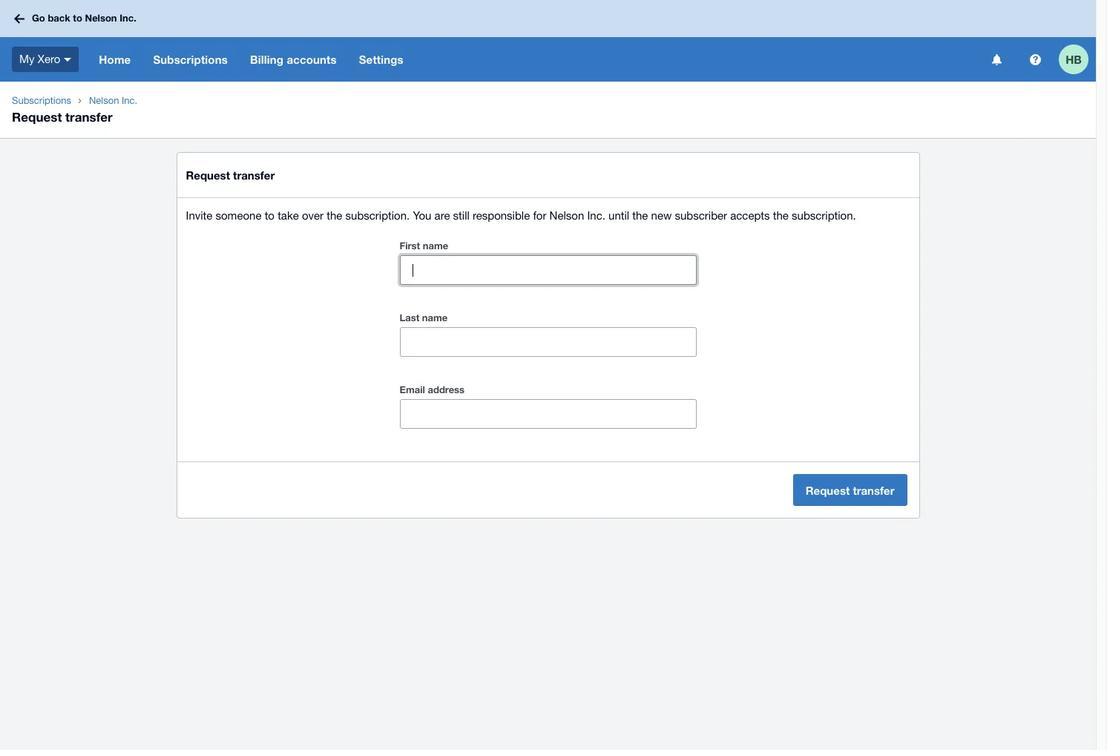Task type: vqa. For each thing, say whether or not it's contained in the screenshot.
the topmost Inc.
yes



Task type: describe. For each thing, give the bounding box(es) containing it.
1 horizontal spatial transfer
[[233, 168, 275, 182]]

home link
[[88, 37, 142, 82]]

my
[[19, 53, 35, 65]]

take
[[278, 209, 299, 222]]

address
[[428, 384, 465, 396]]

1 vertical spatial nelson
[[89, 95, 119, 106]]

my xero button
[[0, 37, 88, 82]]

invite someone to take over the subscription. you are still responsible for nelson inc. until the new subscriber accepts the subscription.
[[186, 209, 856, 222]]

subscriptions link inside banner
[[142, 37, 239, 82]]

request transfer inside button
[[806, 483, 895, 497]]

first
[[400, 240, 420, 252]]

inc. inside the go back to nelson inc. link
[[120, 12, 136, 24]]

nelson inc. link
[[83, 94, 143, 108]]

over
[[302, 209, 324, 222]]

go back to nelson inc.
[[32, 12, 136, 24]]

1 subscription. from the left
[[345, 209, 410, 222]]

3 the from the left
[[773, 209, 789, 222]]

0 horizontal spatial subscriptions
[[12, 95, 71, 106]]

2 the from the left
[[633, 209, 648, 222]]

accepts
[[730, 209, 770, 222]]

2 vertical spatial inc.
[[587, 209, 606, 222]]

transfer inside button
[[853, 483, 895, 497]]

to for back
[[73, 12, 82, 24]]

invite
[[186, 209, 213, 222]]

go back to nelson inc. link
[[9, 5, 145, 32]]

0 vertical spatial transfer
[[65, 109, 113, 125]]

request inside button
[[806, 483, 850, 497]]

are
[[435, 209, 450, 222]]

svg image inside my xero popup button
[[64, 58, 71, 61]]

hb
[[1066, 52, 1082, 66]]

to for someone
[[265, 209, 275, 222]]

Last name field
[[400, 328, 696, 356]]

2 vertical spatial nelson
[[550, 209, 584, 222]]

0 horizontal spatial request
[[12, 109, 62, 125]]

subscriber
[[675, 209, 727, 222]]

accounts
[[287, 53, 337, 66]]

Email address field
[[400, 400, 696, 428]]

responsible
[[473, 209, 530, 222]]

email
[[400, 384, 425, 396]]

until
[[609, 209, 629, 222]]

1 horizontal spatial svg image
[[1030, 54, 1041, 65]]

2 subscription. from the left
[[792, 209, 856, 222]]



Task type: locate. For each thing, give the bounding box(es) containing it.
subscription. right 'accepts'
[[792, 209, 856, 222]]

the left new
[[633, 209, 648, 222]]

0 vertical spatial inc.
[[120, 12, 136, 24]]

xero
[[38, 53, 60, 65]]

name
[[423, 240, 448, 252], [422, 312, 448, 324]]

you
[[413, 209, 432, 222]]

1 vertical spatial request transfer
[[186, 168, 275, 182]]

1 vertical spatial to
[[265, 209, 275, 222]]

1 horizontal spatial request
[[186, 168, 230, 182]]

home
[[99, 53, 131, 66]]

inc. down "home"
[[122, 95, 137, 106]]

settings button
[[348, 37, 415, 82]]

1 vertical spatial name
[[422, 312, 448, 324]]

0 vertical spatial subscriptions link
[[142, 37, 239, 82]]

1 vertical spatial request
[[186, 168, 230, 182]]

settings
[[359, 53, 404, 66]]

2 vertical spatial transfer
[[853, 483, 895, 497]]

nelson
[[85, 12, 117, 24], [89, 95, 119, 106], [550, 209, 584, 222]]

go
[[32, 12, 45, 24]]

still
[[453, 209, 470, 222]]

request transfer button
[[793, 474, 907, 506]]

request transfer
[[12, 109, 113, 125], [186, 168, 275, 182], [806, 483, 895, 497]]

someone
[[216, 209, 262, 222]]

the
[[327, 209, 342, 222], [633, 209, 648, 222], [773, 209, 789, 222]]

2 horizontal spatial transfer
[[853, 483, 895, 497]]

2 vertical spatial request
[[806, 483, 850, 497]]

hb button
[[1059, 37, 1096, 82]]

1 vertical spatial svg image
[[992, 54, 1002, 65]]

svg image right xero
[[64, 58, 71, 61]]

1 vertical spatial inc.
[[122, 95, 137, 106]]

to
[[73, 12, 82, 24], [265, 209, 275, 222]]

0 vertical spatial svg image
[[14, 14, 24, 23]]

subscription.
[[345, 209, 410, 222], [792, 209, 856, 222]]

svg image left hb
[[1030, 54, 1041, 65]]

0 horizontal spatial subscription.
[[345, 209, 410, 222]]

1 horizontal spatial svg image
[[992, 54, 1002, 65]]

svg image inside the go back to nelson inc. link
[[14, 14, 24, 23]]

billing accounts link
[[239, 37, 348, 82]]

1 horizontal spatial request transfer
[[186, 168, 275, 182]]

1 vertical spatial subscriptions
[[12, 95, 71, 106]]

1 horizontal spatial subscription.
[[792, 209, 856, 222]]

2 vertical spatial request transfer
[[806, 483, 895, 497]]

svg image
[[1030, 54, 1041, 65], [64, 58, 71, 61]]

name for first name
[[423, 240, 448, 252]]

1 horizontal spatial subscriptions link
[[142, 37, 239, 82]]

navigation containing home
[[88, 37, 982, 82]]

0 vertical spatial name
[[423, 240, 448, 252]]

0 vertical spatial subscriptions
[[153, 53, 228, 66]]

inc. left until
[[587, 209, 606, 222]]

subscription. up first
[[345, 209, 410, 222]]

1 vertical spatial subscriptions link
[[6, 94, 77, 108]]

2 horizontal spatial request transfer
[[806, 483, 895, 497]]

to inside banner
[[73, 12, 82, 24]]

0 horizontal spatial svg image
[[64, 58, 71, 61]]

2 horizontal spatial the
[[773, 209, 789, 222]]

0 horizontal spatial svg image
[[14, 14, 24, 23]]

first name
[[400, 240, 448, 252]]

0 horizontal spatial to
[[73, 12, 82, 24]]

the right 'accepts'
[[773, 209, 789, 222]]

inc.
[[120, 12, 136, 24], [122, 95, 137, 106], [587, 209, 606, 222]]

name right first
[[423, 240, 448, 252]]

my xero
[[19, 53, 60, 65]]

last name
[[400, 312, 448, 324]]

nelson inc.
[[89, 95, 137, 106]]

billing
[[250, 53, 284, 66]]

to right back
[[73, 12, 82, 24]]

1 horizontal spatial to
[[265, 209, 275, 222]]

name right the last
[[422, 312, 448, 324]]

0 horizontal spatial transfer
[[65, 109, 113, 125]]

transfer
[[65, 109, 113, 125], [233, 168, 275, 182], [853, 483, 895, 497]]

for
[[533, 209, 547, 222]]

1 horizontal spatial subscriptions
[[153, 53, 228, 66]]

name for last name
[[422, 312, 448, 324]]

email address
[[400, 384, 465, 396]]

2 horizontal spatial request
[[806, 483, 850, 497]]

0 horizontal spatial the
[[327, 209, 342, 222]]

0 vertical spatial to
[[73, 12, 82, 24]]

1 vertical spatial transfer
[[233, 168, 275, 182]]

nelson down "home"
[[89, 95, 119, 106]]

1 the from the left
[[327, 209, 342, 222]]

navigation
[[88, 37, 982, 82]]

banner containing hb
[[0, 0, 1096, 82]]

to left 'take'
[[265, 209, 275, 222]]

the right over
[[327, 209, 342, 222]]

0 horizontal spatial request transfer
[[12, 109, 113, 125]]

subscriptions link
[[142, 37, 239, 82], [6, 94, 77, 108]]

new
[[651, 209, 672, 222]]

0 vertical spatial request transfer
[[12, 109, 113, 125]]

svg image
[[14, 14, 24, 23], [992, 54, 1002, 65]]

inc. up "home"
[[120, 12, 136, 24]]

back
[[48, 12, 70, 24]]

banner
[[0, 0, 1096, 82]]

billing accounts
[[250, 53, 337, 66]]

request
[[12, 109, 62, 125], [186, 168, 230, 182], [806, 483, 850, 497]]

0 vertical spatial nelson
[[85, 12, 117, 24]]

last
[[400, 312, 419, 324]]

nelson right 'for'
[[550, 209, 584, 222]]

1 horizontal spatial the
[[633, 209, 648, 222]]

nelson right back
[[85, 12, 117, 24]]

inc. inside nelson inc. link
[[122, 95, 137, 106]]

0 vertical spatial request
[[12, 109, 62, 125]]

First name field
[[400, 256, 696, 284]]

0 horizontal spatial subscriptions link
[[6, 94, 77, 108]]

subscriptions
[[153, 53, 228, 66], [12, 95, 71, 106]]



